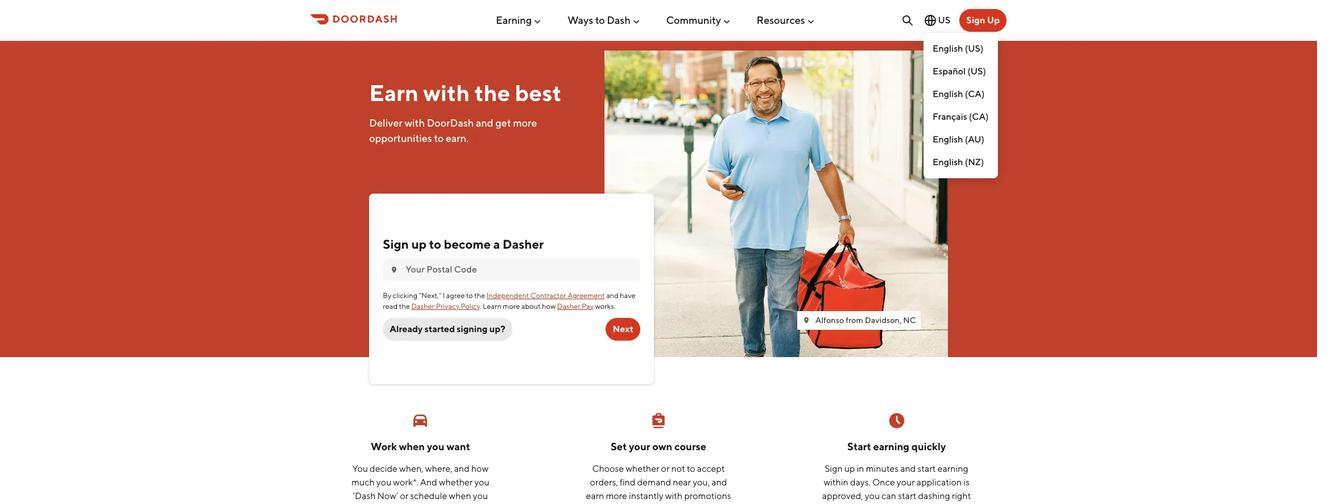 Task type: describe. For each thing, give the bounding box(es) containing it.
(nz)
[[965, 157, 984, 168]]

more for learn
[[503, 302, 520, 311]]

sign up button
[[960, 9, 1007, 32]]

(us) for english (us)
[[965, 43, 983, 54]]

days.
[[850, 478, 871, 488]]

already
[[390, 324, 423, 335]]

sign for sign up in minutes and start earning within days. once your application is approved, you can start dashing rig
[[825, 464, 843, 475]]

agreement
[[568, 292, 605, 300]]

already started signing up?
[[390, 324, 506, 335]]

english for english (au)
[[932, 134, 963, 145]]

deliver with doordash and get more opportunities to earn.
[[369, 117, 537, 144]]

not
[[671, 464, 685, 475]]

work*.
[[393, 478, 418, 488]]

independent contractor agreement link
[[487, 292, 605, 300]]

vehicle car image
[[411, 412, 430, 430]]

0 vertical spatial your
[[629, 441, 650, 453]]

best
[[515, 79, 562, 106]]

english (ca)
[[932, 89, 984, 100]]

already started signing up? button
[[383, 318, 512, 341]]

2 horizontal spatial dasher
[[557, 302, 580, 311]]

course
[[675, 441, 706, 453]]

with inside "choose whether or not to accept orders, find demand near you, and earn more instantly with promotio"
[[665, 491, 683, 502]]

agree
[[446, 292, 465, 300]]

minutes
[[866, 464, 899, 475]]

(us) for español (us)
[[967, 66, 986, 77]]

choose
[[592, 464, 624, 475]]

resources
[[757, 14, 805, 26]]

start
[[847, 441, 871, 453]]

community link
[[666, 9, 731, 31]]

"next,"
[[419, 292, 441, 300]]

orders,
[[590, 478, 618, 488]]

english (au)
[[932, 134, 984, 145]]

español (us) button
[[923, 60, 998, 83]]

work when you want
[[371, 441, 470, 453]]

english (us) button
[[923, 38, 998, 60]]

demand
[[637, 478, 671, 488]]

resources link
[[757, 9, 815, 31]]

1 vertical spatial the
[[474, 292, 485, 300]]

sign for sign up
[[966, 15, 985, 26]]

español
[[932, 66, 966, 77]]

0 vertical spatial the
[[475, 79, 510, 106]]

independent
[[487, 292, 529, 300]]

to inside deliver with doordash and get more opportunities to earn.
[[434, 132, 444, 144]]

(ca) for english (ca)
[[965, 89, 984, 100]]

when inside you decide when, where, and how much you work*. and whether you 'dash now' or schedule when y
[[449, 491, 471, 502]]

get
[[495, 117, 511, 129]]

english for english (nz)
[[932, 157, 963, 168]]

with for doordash
[[405, 117, 425, 129]]

or inside you decide when, where, and how much you work*. and whether you 'dash now' or schedule when y
[[400, 491, 408, 502]]

you down decide
[[376, 478, 391, 488]]

more inside "choose whether or not to accept orders, find demand near you, and earn more instantly with promotio"
[[606, 491, 627, 502]]

alfonso from davidson, nc image
[[604, 50, 948, 357]]

and inside deliver with doordash and get more opportunities to earn.
[[476, 117, 493, 129]]

you decide when, where, and how much you work*. and whether you 'dash now' or schedule when y
[[343, 464, 498, 504]]

by
[[383, 292, 391, 300]]

set
[[611, 441, 627, 453]]

and
[[420, 478, 437, 488]]

the inside and have read the
[[399, 302, 410, 311]]

up?
[[489, 324, 506, 335]]

français
[[932, 111, 967, 122]]

schedule
[[410, 491, 447, 502]]

1 vertical spatial location pin image
[[802, 316, 811, 325]]

approved,
[[822, 491, 863, 502]]

and inside and have read the
[[606, 292, 619, 300]]

dasher pay link
[[557, 302, 594, 311]]

decide
[[370, 464, 398, 475]]

community
[[666, 14, 721, 26]]

earn
[[369, 79, 419, 106]]

much
[[351, 478, 375, 488]]

and inside you decide when, where, and how much you work*. and whether you 'dash now' or schedule when y
[[454, 464, 470, 475]]

application
[[917, 478, 962, 488]]

next button
[[606, 318, 640, 341]]

and inside "choose whether or not to accept orders, find demand near you, and earn more instantly with promotio"
[[712, 478, 727, 488]]

sign up
[[966, 15, 1000, 26]]

set your own course
[[611, 441, 706, 453]]

or inside "choose whether or not to accept orders, find demand near you, and earn more instantly with promotio"
[[661, 464, 670, 475]]

0 horizontal spatial dasher
[[411, 302, 435, 311]]

whether inside "choose whether or not to accept orders, find demand near you, and earn more instantly with promotio"
[[626, 464, 660, 475]]

want
[[447, 441, 470, 453]]

where,
[[425, 464, 452, 475]]

you
[[352, 464, 368, 475]]

work
[[371, 441, 397, 453]]

earning link
[[496, 9, 542, 31]]

.
[[480, 302, 482, 311]]

dash
[[607, 14, 631, 26]]

(au)
[[965, 134, 984, 145]]

find
[[620, 478, 636, 488]]

english (nz) button
[[923, 151, 998, 174]]

in
[[857, 464, 864, 475]]

nc
[[903, 316, 916, 325]]

once
[[872, 478, 895, 488]]

learn
[[483, 302, 502, 311]]

have
[[620, 292, 636, 300]]

us
[[938, 15, 951, 26]]

to inside ways to dash link
[[595, 14, 605, 26]]

Your Postal Code text field
[[406, 264, 634, 276]]

signing
[[457, 324, 488, 335]]

alfonso
[[815, 316, 844, 325]]

up for to
[[411, 237, 427, 252]]

0 horizontal spatial earning
[[873, 441, 910, 453]]

to up policy on the left of the page
[[466, 292, 473, 300]]

ways to dash link
[[568, 9, 641, 31]]



Task type: vqa. For each thing, say whether or not it's contained in the screenshot.
English (US) English
yes



Task type: locate. For each thing, give the bounding box(es) containing it.
français (ca) button
[[923, 106, 998, 129]]

to
[[595, 14, 605, 26], [434, 132, 444, 144], [429, 237, 441, 252], [466, 292, 473, 300], [687, 464, 695, 475]]

and down the start earning quickly
[[900, 464, 916, 475]]

can
[[882, 491, 896, 502]]

english (au) button
[[923, 129, 998, 151]]

sign up within
[[825, 464, 843, 475]]

dasher up the your postal code text field
[[503, 237, 544, 252]]

english inside button
[[932, 134, 963, 145]]

with inside deliver with doordash and get more opportunities to earn.
[[405, 117, 425, 129]]

1 horizontal spatial earning
[[938, 464, 968, 475]]

1 horizontal spatial whether
[[626, 464, 660, 475]]

sign
[[966, 15, 985, 26], [383, 237, 409, 252], [825, 464, 843, 475]]

4 english from the top
[[932, 157, 963, 168]]

near
[[673, 478, 691, 488]]

when right schedule
[[449, 491, 471, 502]]

(us) inside español (us) button
[[967, 66, 986, 77]]

and have read the
[[383, 292, 636, 311]]

0 horizontal spatial sign
[[383, 237, 409, 252]]

up
[[411, 237, 427, 252], [844, 464, 855, 475]]

dasher privacy policy link
[[411, 302, 480, 311]]

now'
[[377, 491, 398, 502]]

sign up to become a dasher
[[383, 237, 544, 252]]

english for english (ca)
[[932, 89, 963, 100]]

1 horizontal spatial start
[[918, 464, 936, 475]]

and inside the sign up in minutes and start earning within days. once your application is approved, you can start dashing rig
[[900, 464, 916, 475]]

(us) up español (us) button in the right of the page
[[965, 43, 983, 54]]

contractor
[[531, 292, 566, 300]]

(us) inside english (us) button
[[965, 43, 983, 54]]

pay
[[582, 302, 594, 311]]

1 vertical spatial up
[[844, 464, 855, 475]]

sign inside button
[[966, 15, 985, 26]]

(ca) up (au)
[[969, 111, 989, 122]]

1 vertical spatial whether
[[439, 478, 473, 488]]

english down español
[[932, 89, 963, 100]]

1 horizontal spatial when
[[449, 491, 471, 502]]

within
[[824, 478, 848, 488]]

1 vertical spatial earning
[[938, 464, 968, 475]]

more down "independent"
[[503, 302, 520, 311]]

your inside the sign up in minutes and start earning within days. once your application is approved, you can start dashing rig
[[897, 478, 915, 488]]

1 vertical spatial how
[[471, 464, 489, 475]]

(ca)
[[965, 89, 984, 100], [969, 111, 989, 122]]

1 vertical spatial when
[[449, 491, 471, 502]]

davidson,
[[865, 316, 902, 325]]

1 horizontal spatial how
[[542, 302, 556, 311]]

deliver
[[369, 117, 403, 129]]

how right where,
[[471, 464, 489, 475]]

up inside the sign up in minutes and start earning within days. once your application is approved, you can start dashing rig
[[844, 464, 855, 475]]

start right can
[[898, 491, 916, 502]]

and down accept
[[712, 478, 727, 488]]

privacy
[[436, 302, 459, 311]]

0 vertical spatial when
[[399, 441, 425, 453]]

you right and
[[474, 478, 490, 488]]

location pin image
[[390, 266, 399, 275], [802, 316, 811, 325]]

and up the works.
[[606, 292, 619, 300]]

1 vertical spatial or
[[400, 491, 408, 502]]

more inside deliver with doordash and get more opportunities to earn.
[[513, 117, 537, 129]]

quickly
[[912, 441, 946, 453]]

your
[[629, 441, 650, 453], [897, 478, 915, 488]]

english (ca) button
[[923, 83, 998, 106]]

and left the get
[[476, 117, 493, 129]]

earn
[[586, 491, 604, 502]]

0 vertical spatial more
[[513, 117, 537, 129]]

location pin image left alfonso
[[802, 316, 811, 325]]

0 horizontal spatial start
[[898, 491, 916, 502]]

you left can
[[865, 491, 880, 502]]

2 vertical spatial more
[[606, 491, 627, 502]]

(us) right español
[[967, 66, 986, 77]]

1 vertical spatial more
[[503, 302, 520, 311]]

works.
[[595, 302, 616, 311]]

(us)
[[965, 43, 983, 54], [967, 66, 986, 77]]

1 vertical spatial start
[[898, 491, 916, 502]]

english down français
[[932, 134, 963, 145]]

0 vertical spatial or
[[661, 464, 670, 475]]

next
[[613, 324, 634, 335]]

1 english from the top
[[932, 43, 963, 54]]

sign up in minutes and start earning within days. once your application is approved, you can start dashing rig
[[822, 464, 971, 504]]

the
[[475, 79, 510, 106], [474, 292, 485, 300], [399, 302, 410, 311]]

dasher privacy policy . learn more about how dasher pay works.
[[411, 302, 616, 311]]

'dash
[[353, 491, 376, 502]]

more for get
[[513, 117, 537, 129]]

1 vertical spatial (us)
[[967, 66, 986, 77]]

the up the get
[[475, 79, 510, 106]]

1 horizontal spatial location pin image
[[802, 316, 811, 325]]

policy
[[461, 302, 480, 311]]

how
[[542, 302, 556, 311], [471, 464, 489, 475]]

dasher
[[503, 237, 544, 252], [411, 302, 435, 311], [557, 302, 580, 311]]

3 english from the top
[[932, 134, 963, 145]]

0 vertical spatial with
[[423, 79, 470, 106]]

english down "english (au)"
[[932, 157, 963, 168]]

you,
[[693, 478, 710, 488]]

more
[[513, 117, 537, 129], [503, 302, 520, 311], [606, 491, 627, 502]]

time fill image
[[888, 412, 906, 430]]

english (nz)
[[932, 157, 984, 168]]

how down contractor
[[542, 302, 556, 311]]

2 english from the top
[[932, 89, 963, 100]]

instantly
[[629, 491, 664, 502]]

more down find on the left of the page
[[606, 491, 627, 502]]

become
[[444, 237, 491, 252]]

0 horizontal spatial location pin image
[[390, 266, 399, 275]]

(ca) down español (us) button in the right of the page
[[965, 89, 984, 100]]

0 vertical spatial how
[[542, 302, 556, 311]]

with down near
[[665, 491, 683, 502]]

sign left up at the right top of page
[[966, 15, 985, 26]]

opportunities
[[369, 132, 432, 144]]

the up . at left
[[474, 292, 485, 300]]

doordash
[[427, 117, 474, 129]]

1 vertical spatial (ca)
[[969, 111, 989, 122]]

is
[[964, 478, 970, 488]]

when up when,
[[399, 441, 425, 453]]

choose whether or not to accept orders, find demand near you, and earn more instantly with promotio
[[586, 464, 731, 504]]

and
[[476, 117, 493, 129], [606, 292, 619, 300], [454, 464, 470, 475], [900, 464, 916, 475], [712, 478, 727, 488]]

when,
[[399, 464, 424, 475]]

or down work*.
[[400, 491, 408, 502]]

about
[[521, 302, 541, 311]]

you up where,
[[427, 441, 444, 453]]

and down 'want'
[[454, 464, 470, 475]]

earn.
[[446, 132, 469, 144]]

to right not
[[687, 464, 695, 475]]

1 horizontal spatial your
[[897, 478, 915, 488]]

to left earn.
[[434, 132, 444, 144]]

earning up minutes at right bottom
[[873, 441, 910, 453]]

start up application
[[918, 464, 936, 475]]

sign inside the sign up in minutes and start earning within days. once your application is approved, you can start dashing rig
[[825, 464, 843, 475]]

the down clicking
[[399, 302, 410, 311]]

1 horizontal spatial dasher
[[503, 237, 544, 252]]

1 vertical spatial with
[[405, 117, 425, 129]]

1 vertical spatial your
[[897, 478, 915, 488]]

to left become
[[429, 237, 441, 252]]

0 horizontal spatial or
[[400, 491, 408, 502]]

english up español
[[932, 43, 963, 54]]

0 vertical spatial (us)
[[965, 43, 983, 54]]

dasher left pay
[[557, 302, 580, 311]]

0 horizontal spatial how
[[471, 464, 489, 475]]

earn with the best
[[369, 79, 562, 106]]

whether down where,
[[439, 478, 473, 488]]

up
[[987, 15, 1000, 26]]

english (us)
[[932, 43, 983, 54]]

you
[[427, 441, 444, 453], [376, 478, 391, 488], [474, 478, 490, 488], [865, 491, 880, 502]]

a
[[493, 237, 500, 252]]

to left dash
[[595, 14, 605, 26]]

more right the get
[[513, 117, 537, 129]]

up for in
[[844, 464, 855, 475]]

sign up by at bottom left
[[383, 237, 409, 252]]

0 horizontal spatial up
[[411, 237, 427, 252]]

0 vertical spatial location pin image
[[390, 266, 399, 275]]

2 horizontal spatial sign
[[966, 15, 985, 26]]

how inside you decide when, where, and how much you work*. and whether you 'dash now' or schedule when y
[[471, 464, 489, 475]]

0 vertical spatial sign
[[966, 15, 985, 26]]

by clicking "next," i agree to the independent contractor agreement
[[383, 292, 605, 300]]

1 horizontal spatial sign
[[825, 464, 843, 475]]

0 vertical spatial up
[[411, 237, 427, 252]]

0 vertical spatial whether
[[626, 464, 660, 475]]

english for english (us)
[[932, 43, 963, 54]]

your right set
[[629, 441, 650, 453]]

0 horizontal spatial your
[[629, 441, 650, 453]]

started
[[425, 324, 455, 335]]

2 vertical spatial sign
[[825, 464, 843, 475]]

earning up the is
[[938, 464, 968, 475]]

or left not
[[661, 464, 670, 475]]

español (us)
[[932, 66, 986, 77]]

ways
[[568, 14, 593, 26]]

globe line image
[[923, 14, 937, 27]]

i
[[443, 292, 445, 300]]

with up doordash
[[423, 79, 470, 106]]

up left become
[[411, 237, 427, 252]]

1 horizontal spatial up
[[844, 464, 855, 475]]

(ca) for français (ca)
[[969, 111, 989, 122]]

with up opportunities
[[405, 117, 425, 129]]

you inside the sign up in minutes and start earning within days. once your application is approved, you can start dashing rig
[[865, 491, 880, 502]]

when
[[399, 441, 425, 453], [449, 491, 471, 502]]

0 horizontal spatial whether
[[439, 478, 473, 488]]

earning inside the sign up in minutes and start earning within days. once your application is approved, you can start dashing rig
[[938, 464, 968, 475]]

whether up demand
[[626, 464, 660, 475]]

whether
[[626, 464, 660, 475], [439, 478, 473, 488]]

sign for sign up to become a dasher
[[383, 237, 409, 252]]

start earning quickly
[[847, 441, 946, 453]]

0 vertical spatial start
[[918, 464, 936, 475]]

2 vertical spatial the
[[399, 302, 410, 311]]

up left in
[[844, 464, 855, 475]]

dashing
[[918, 491, 950, 502]]

or
[[661, 464, 670, 475], [400, 491, 408, 502]]

2 vertical spatial with
[[665, 491, 683, 502]]

1 horizontal spatial or
[[661, 464, 670, 475]]

own
[[652, 441, 672, 453]]

to inside "choose whether or not to accept orders, find demand near you, and earn more instantly with promotio"
[[687, 464, 695, 475]]

clicking
[[393, 292, 418, 300]]

ways to dash
[[568, 14, 631, 26]]

français (ca)
[[932, 111, 989, 122]]

location pin image up by at bottom left
[[390, 266, 399, 275]]

0 horizontal spatial when
[[399, 441, 425, 453]]

1 vertical spatial sign
[[383, 237, 409, 252]]

0 vertical spatial (ca)
[[965, 89, 984, 100]]

alfonso from davidson, nc
[[815, 316, 916, 325]]

order hotbag fill image
[[649, 412, 668, 430]]

whether inside you decide when, where, and how much you work*. and whether you 'dash now' or schedule when y
[[439, 478, 473, 488]]

with for the
[[423, 79, 470, 106]]

your right the once
[[897, 478, 915, 488]]

dasher down "next,"
[[411, 302, 435, 311]]

0 vertical spatial earning
[[873, 441, 910, 453]]



